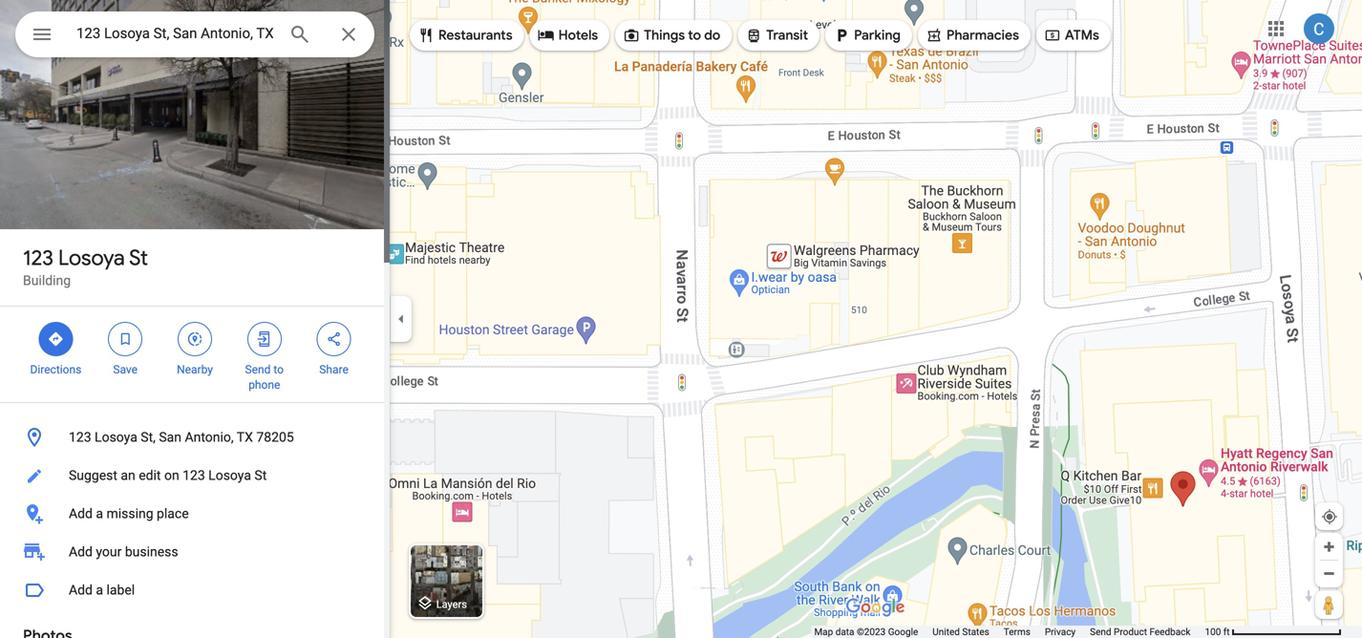 Task type: locate. For each thing, give the bounding box(es) containing it.
None field
[[76, 22, 273, 45]]

united states button
[[933, 626, 990, 638]]

losoya left st,
[[95, 429, 137, 445]]

0 vertical spatial send
[[245, 363, 271, 376]]

2 a from the top
[[96, 582, 103, 598]]

123 right the on
[[183, 468, 205, 483]]

a left the missing
[[96, 506, 103, 522]]

show your location image
[[1321, 508, 1339, 525]]

2 vertical spatial 123
[[183, 468, 205, 483]]

0 horizontal spatial st
[[129, 245, 148, 271]]

3 add from the top
[[69, 582, 93, 598]]

send for send to phone
[[245, 363, 271, 376]]

add your business
[[69, 544, 178, 560]]

losoya inside 123 losoya st building
[[58, 245, 125, 271]]

united
[[933, 626, 960, 638]]

phone
[[249, 378, 280, 392]]

0 horizontal spatial send
[[245, 363, 271, 376]]

0 vertical spatial st
[[129, 245, 148, 271]]

123 inside button
[[69, 429, 91, 445]]


[[31, 21, 54, 48]]

losoya up building
[[58, 245, 125, 271]]

show street view coverage image
[[1316, 590, 1343, 619]]

add for add your business
[[69, 544, 93, 560]]

to inside  things to do
[[688, 27, 701, 44]]

©2023
[[857, 626, 886, 638]]

add down suggest
[[69, 506, 93, 522]]

1 horizontal spatial 123
[[69, 429, 91, 445]]

2 add from the top
[[69, 544, 93, 560]]

to inside send to phone
[[274, 363, 284, 376]]

1 vertical spatial 123
[[69, 429, 91, 445]]

send inside send product feedback button
[[1090, 626, 1112, 638]]

1 vertical spatial losoya
[[95, 429, 137, 445]]

1 vertical spatial st
[[255, 468, 267, 483]]

0 vertical spatial add
[[69, 506, 93, 522]]

missing
[[107, 506, 153, 522]]

0 vertical spatial 123
[[23, 245, 53, 271]]

atms
[[1065, 27, 1100, 44]]

add a missing place button
[[0, 495, 390, 533]]

1 vertical spatial add
[[69, 544, 93, 560]]

add a label
[[69, 582, 135, 598]]

add your business link
[[0, 533, 390, 571]]


[[325, 329, 343, 350]]

 pharmacies
[[926, 25, 1019, 46]]

2 vertical spatial add
[[69, 582, 93, 598]]

0 horizontal spatial 123
[[23, 245, 53, 271]]

losoya for st
[[58, 245, 125, 271]]

product
[[1114, 626, 1147, 638]]

footer containing map data ©2023 google
[[814, 626, 1205, 638]]

add
[[69, 506, 93, 522], [69, 544, 93, 560], [69, 582, 93, 598]]

data
[[836, 626, 855, 638]]

add inside button
[[69, 582, 93, 598]]

privacy
[[1045, 626, 1076, 638]]

 restaurants
[[418, 25, 513, 46]]

st up 
[[129, 245, 148, 271]]

st
[[129, 245, 148, 271], [255, 468, 267, 483]]

1 add from the top
[[69, 506, 93, 522]]

add a missing place
[[69, 506, 189, 522]]

edit
[[139, 468, 161, 483]]


[[926, 25, 943, 46]]

0 vertical spatial losoya
[[58, 245, 125, 271]]

send product feedback button
[[1090, 626, 1191, 638]]

losoya down "tx"
[[208, 468, 251, 483]]

add inside button
[[69, 506, 93, 522]]

st inside button
[[255, 468, 267, 483]]

a inside button
[[96, 582, 103, 598]]

123 inside 123 losoya st building
[[23, 245, 53, 271]]

send left product
[[1090, 626, 1112, 638]]

send inside send to phone
[[245, 363, 271, 376]]

footer
[[814, 626, 1205, 638]]


[[117, 329, 134, 350]]

 atms
[[1044, 25, 1100, 46]]


[[623, 25, 640, 46]]

zoom out image
[[1322, 567, 1337, 581]]

2 vertical spatial losoya
[[208, 468, 251, 483]]

google account: cat marinescu  
(ecaterina.marinescu@adept.ai) image
[[1304, 14, 1335, 44]]

save
[[113, 363, 138, 376]]

123 Losoya St, San Antonio, TX 78205 field
[[15, 11, 375, 57]]

place
[[157, 506, 189, 522]]

label
[[107, 582, 135, 598]]

google
[[888, 626, 918, 638]]

a for label
[[96, 582, 103, 598]]

st down 78205
[[255, 468, 267, 483]]

collapse side panel image
[[391, 309, 412, 330]]

states
[[963, 626, 990, 638]]

123 losoya st, san antonio, tx 78205 button
[[0, 418, 390, 457]]

123 up suggest
[[69, 429, 91, 445]]

a left label
[[96, 582, 103, 598]]

losoya inside button
[[95, 429, 137, 445]]

1 horizontal spatial send
[[1090, 626, 1112, 638]]

to left do
[[688, 27, 701, 44]]

losoya
[[58, 245, 125, 271], [95, 429, 137, 445], [208, 468, 251, 483]]

pharmacies
[[947, 27, 1019, 44]]

to up phone
[[274, 363, 284, 376]]

to
[[688, 27, 701, 44], [274, 363, 284, 376]]

123
[[23, 245, 53, 271], [69, 429, 91, 445], [183, 468, 205, 483]]

123 up building
[[23, 245, 53, 271]]

1 horizontal spatial st
[[255, 468, 267, 483]]

123 losoya st, san antonio, tx 78205
[[69, 429, 294, 445]]

send up phone
[[245, 363, 271, 376]]

1 horizontal spatial to
[[688, 27, 701, 44]]

a
[[96, 506, 103, 522], [96, 582, 103, 598]]

st,
[[141, 429, 156, 445]]


[[833, 25, 850, 46]]

add left label
[[69, 582, 93, 598]]

a inside button
[[96, 506, 103, 522]]

0 vertical spatial to
[[688, 27, 701, 44]]

privacy button
[[1045, 626, 1076, 638]]

send to phone
[[245, 363, 284, 392]]

1 vertical spatial send
[[1090, 626, 1112, 638]]

2 horizontal spatial 123
[[183, 468, 205, 483]]

0 vertical spatial a
[[96, 506, 103, 522]]

0 horizontal spatial to
[[274, 363, 284, 376]]

78205
[[256, 429, 294, 445]]

1 vertical spatial to
[[274, 363, 284, 376]]

1 vertical spatial a
[[96, 582, 103, 598]]

send
[[245, 363, 271, 376], [1090, 626, 1112, 638]]

add left your
[[69, 544, 93, 560]]

footer inside google maps element
[[814, 626, 1205, 638]]

1 a from the top
[[96, 506, 103, 522]]

layers
[[436, 598, 467, 610]]


[[746, 25, 763, 46]]

feedback
[[1150, 626, 1191, 638]]



Task type: vqa. For each thing, say whether or not it's contained in the screenshot.


Task type: describe. For each thing, give the bounding box(es) containing it.
losoya for st,
[[95, 429, 137, 445]]

suggest an edit on 123 losoya st button
[[0, 457, 390, 495]]

send product feedback
[[1090, 626, 1191, 638]]

transit
[[767, 27, 808, 44]]

suggest an edit on 123 losoya st
[[69, 468, 267, 483]]

nearby
[[177, 363, 213, 376]]

 search field
[[15, 11, 375, 61]]

st inside 123 losoya st building
[[129, 245, 148, 271]]

antonio,
[[185, 429, 234, 445]]

none field inside 123 losoya st, san antonio, tx 78205 field
[[76, 22, 273, 45]]

hotels
[[559, 27, 598, 44]]

losoya inside button
[[208, 468, 251, 483]]

123 losoya st main content
[[0, 0, 390, 638]]

directions
[[30, 363, 82, 376]]

add for add a missing place
[[69, 506, 93, 522]]

send for send product feedback
[[1090, 626, 1112, 638]]

on
[[164, 468, 179, 483]]

tx
[[237, 429, 253, 445]]

a for missing
[[96, 506, 103, 522]]

zoom in image
[[1322, 540, 1337, 554]]

 parking
[[833, 25, 901, 46]]

terms
[[1004, 626, 1031, 638]]

ft
[[1224, 626, 1230, 638]]

100 ft
[[1205, 626, 1230, 638]]

 hotels
[[538, 25, 598, 46]]

add for add a label
[[69, 582, 93, 598]]

google maps element
[[0, 0, 1362, 638]]

123 for st
[[23, 245, 53, 271]]


[[47, 329, 64, 350]]

restaurants
[[439, 27, 513, 44]]

business
[[125, 544, 178, 560]]

share
[[319, 363, 349, 376]]


[[1044, 25, 1061, 46]]

123 for st,
[[69, 429, 91, 445]]

123 losoya st building
[[23, 245, 148, 289]]

suggest
[[69, 468, 117, 483]]

map
[[814, 626, 833, 638]]

map data ©2023 google
[[814, 626, 918, 638]]

building
[[23, 273, 71, 289]]


[[418, 25, 435, 46]]

123 inside button
[[183, 468, 205, 483]]

united states
[[933, 626, 990, 638]]

 button
[[15, 11, 69, 61]]

your
[[96, 544, 122, 560]]

things
[[644, 27, 685, 44]]

100 ft button
[[1205, 626, 1342, 638]]

actions for 123 losoya st region
[[0, 307, 390, 402]]

an
[[121, 468, 135, 483]]

 things to do
[[623, 25, 721, 46]]


[[256, 329, 273, 350]]

terms button
[[1004, 626, 1031, 638]]

san
[[159, 429, 182, 445]]

do
[[704, 27, 721, 44]]

parking
[[854, 27, 901, 44]]


[[538, 25, 555, 46]]

 transit
[[746, 25, 808, 46]]


[[186, 329, 204, 350]]

100
[[1205, 626, 1221, 638]]

add a label button
[[0, 571, 390, 610]]



